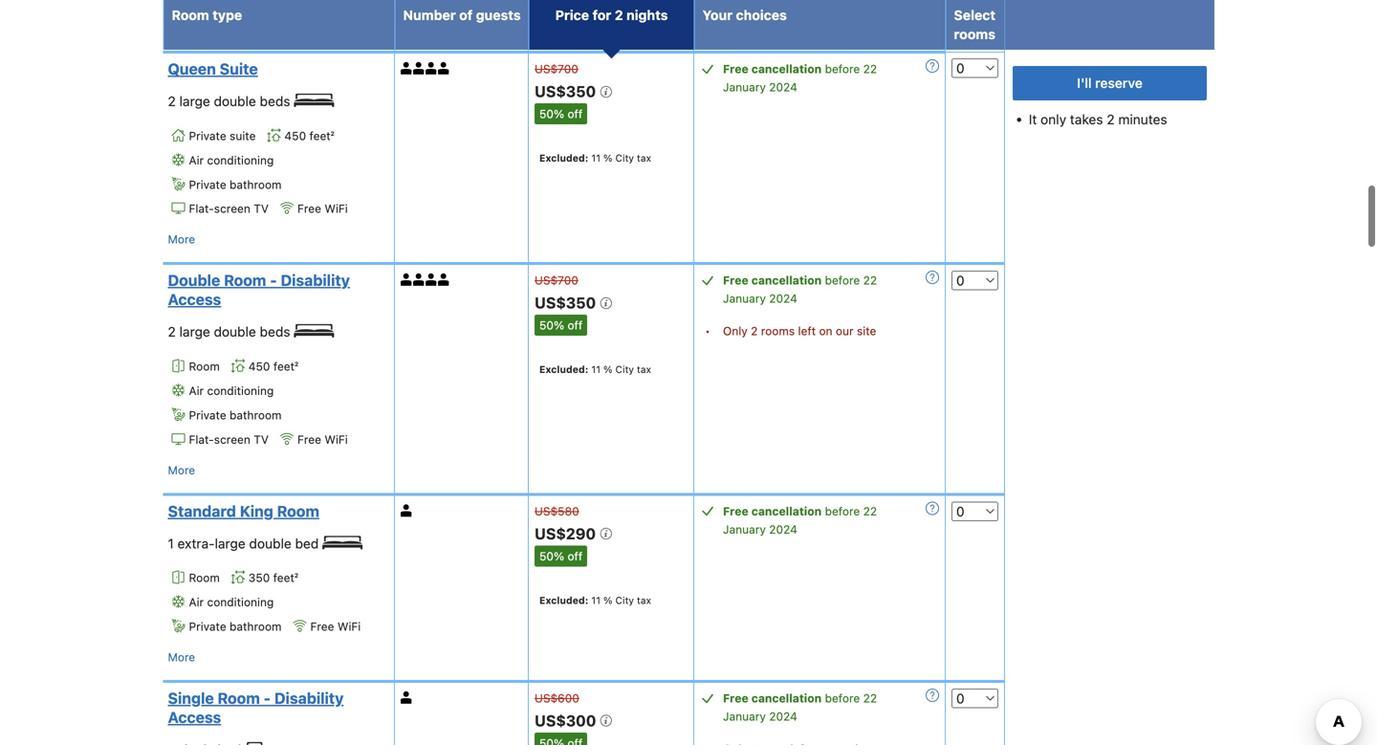 Task type: describe. For each thing, give the bounding box(es) containing it.
of
[[459, 7, 473, 23]]

1 private bathroom from the top
[[189, 178, 282, 191]]

select rooms
[[954, 7, 996, 42]]

type
[[213, 7, 242, 23]]

floors
[[221, 2, 251, 15]]

50% for standard king room
[[540, 549, 565, 563]]

double
[[168, 271, 220, 290]]

3 before from the top
[[825, 504, 860, 518]]

us$350 for queen suite
[[535, 83, 600, 101]]

50% off. you're getting a reduced rate because this property is offering a bonus savings.. element for single room - disability access
[[535, 733, 588, 745]]

more link for room
[[168, 648, 195, 667]]

tax for room
[[637, 594, 651, 606]]

city for room
[[616, 594, 634, 606]]

room inside single room - disability access
[[218, 689, 260, 707]]

1 before 22 january 2024 from the top
[[723, 62, 877, 94]]

number
[[403, 7, 456, 23]]

bed image
[[245, 742, 264, 745]]

350 feet²
[[249, 571, 298, 585]]

2 before from the top
[[825, 274, 860, 287]]

1 off from the top
[[568, 107, 583, 121]]

guests
[[476, 7, 521, 23]]

1 vertical spatial rooms
[[761, 325, 795, 338]]

accessible
[[254, 2, 311, 15]]

elevator
[[330, 2, 374, 15]]

1 city from the top
[[616, 152, 634, 164]]

single room - disability access
[[168, 689, 344, 727]]

2 free cancellation from the top
[[723, 274, 822, 287]]

450 feet² for suite
[[285, 129, 335, 143]]

air for double room - disability access
[[189, 384, 204, 398]]

us$580
[[535, 504, 579, 518]]

4 free cancellation from the top
[[723, 692, 822, 705]]

3 free cancellation from the top
[[723, 504, 822, 518]]

2 january from the top
[[723, 292, 766, 305]]

upper floors accessible by elevator
[[184, 2, 374, 15]]

1 11 from the top
[[592, 152, 601, 164]]

4 cancellation from the top
[[752, 692, 822, 705]]

price
[[556, 7, 589, 23]]

beds for room
[[260, 324, 290, 340]]

1 january from the top
[[723, 80, 766, 94]]

1 private from the top
[[189, 129, 226, 143]]

tax for -
[[637, 364, 651, 375]]

price for 2 nights
[[556, 7, 668, 23]]

single
[[168, 689, 214, 707]]

feet² for room
[[273, 360, 299, 373]]

1 more details on meals and payment options image from the top
[[926, 59, 939, 73]]

room down the extra-
[[189, 571, 220, 585]]

2 right for
[[615, 7, 623, 23]]

450 for room
[[249, 360, 270, 373]]

1 free cancellation from the top
[[723, 62, 822, 76]]

3 cancellation from the top
[[752, 504, 822, 518]]

more details on meals and payment options image for -
[[926, 271, 939, 284]]

450 for suite
[[285, 129, 306, 143]]

more for -
[[168, 463, 195, 477]]

us$290
[[535, 525, 600, 543]]

bathroom for room
[[230, 620, 282, 633]]

upper
[[184, 2, 217, 15]]

minutes
[[1119, 111, 1168, 127]]

select
[[954, 7, 996, 23]]

1 50% off from the top
[[540, 107, 583, 121]]

suite
[[220, 60, 258, 78]]

suite
[[230, 129, 256, 143]]

king
[[240, 502, 273, 520]]

clothes
[[184, 21, 225, 35]]

50% for double room - disability access
[[540, 319, 565, 332]]

single room - disability access link
[[168, 689, 383, 727]]

conditioning for room
[[207, 384, 274, 398]]

nights
[[627, 7, 668, 23]]

our
[[836, 325, 854, 338]]

2 vertical spatial wifi
[[338, 620, 361, 633]]

room type
[[172, 7, 242, 23]]

private for double
[[189, 408, 226, 422]]

excluded: 11 % city tax for room
[[540, 594, 651, 606]]

excluded: for room
[[540, 594, 589, 606]]

1 bathroom from the top
[[230, 178, 282, 191]]

us$600
[[535, 692, 580, 705]]

3 before 22 january 2024 from the top
[[723, 504, 877, 536]]

2 22 from the top
[[864, 274, 877, 287]]

it only takes 2 minutes
[[1029, 111, 1168, 127]]

beds for suite
[[260, 93, 290, 109]]

room down 'double' in the left top of the page
[[189, 360, 220, 373]]

more for room
[[168, 651, 195, 664]]

on
[[819, 325, 833, 338]]

standard
[[168, 502, 236, 520]]

50% off for -
[[540, 319, 583, 332]]

50% for queen suite
[[540, 107, 565, 121]]

air conditioning for room
[[189, 384, 274, 398]]

11 for -
[[592, 364, 601, 375]]

access for double
[[168, 291, 221, 309]]

2 2024 from the top
[[769, 292, 798, 305]]

only
[[1041, 111, 1067, 127]]

extra-
[[178, 536, 215, 551]]

2 vertical spatial double
[[249, 536, 292, 551]]

queen suite link
[[168, 59, 383, 79]]

50% off for room
[[540, 549, 583, 563]]

4 2024 from the top
[[769, 710, 798, 723]]

us$300
[[535, 712, 600, 730]]

1 2024 from the top
[[769, 80, 798, 94]]



Task type: locate. For each thing, give the bounding box(es) containing it.
double down suite at the top left
[[214, 93, 256, 109]]

2 screen from the top
[[214, 433, 251, 446]]

1
[[168, 536, 174, 551]]

2 beds from the top
[[260, 324, 290, 340]]

us$350
[[535, 83, 600, 101], [535, 294, 600, 312]]

3 city from the top
[[616, 594, 634, 606]]

bathroom
[[230, 178, 282, 191], [230, 408, 282, 422], [230, 620, 282, 633]]

2 vertical spatial private bathroom
[[189, 620, 282, 633]]

1 vertical spatial more
[[168, 463, 195, 477]]

2 large double beds
[[168, 93, 294, 109], [168, 324, 294, 340]]

1 flat- from the top
[[189, 202, 214, 215]]

2 excluded: from the top
[[540, 364, 589, 375]]

4 22 from the top
[[864, 692, 877, 705]]

off
[[568, 107, 583, 121], [568, 319, 583, 332], [568, 549, 583, 563]]

3 air from the top
[[189, 596, 204, 609]]

4 before from the top
[[825, 692, 860, 705]]

flat-
[[189, 202, 214, 215], [189, 433, 214, 446]]

50% off. you're getting a reduced rate because this property is offering a bonus savings.. element for standard king room
[[535, 546, 588, 567]]

more link up single
[[168, 648, 195, 667]]

beds
[[260, 93, 290, 109], [260, 324, 290, 340]]

1 vertical spatial us$350
[[535, 294, 600, 312]]

more link
[[168, 230, 195, 249], [168, 460, 195, 480], [168, 648, 195, 667]]

2 before 22 january 2024 from the top
[[723, 274, 877, 305]]

1 access from the top
[[168, 291, 221, 309]]

1 vertical spatial more link
[[168, 460, 195, 480]]

0 vertical spatial tv
[[254, 202, 269, 215]]

standard king room link
[[168, 502, 383, 521]]

january
[[723, 80, 766, 94], [723, 292, 766, 305], [723, 523, 766, 536], [723, 710, 766, 723]]

2 right takes
[[1107, 111, 1115, 127]]

beds down double room - disability access link
[[260, 324, 290, 340]]

more link for -
[[168, 460, 195, 480]]

1 vertical spatial excluded:
[[540, 364, 589, 375]]

2 vertical spatial more
[[168, 651, 195, 664]]

before
[[825, 62, 860, 76], [825, 274, 860, 287], [825, 504, 860, 518], [825, 692, 860, 705]]

0 vertical spatial wifi
[[325, 202, 348, 215]]

clothes rack
[[184, 21, 252, 35]]

air conditioning for suite
[[189, 154, 274, 167]]

2 excluded: 11 % city tax from the top
[[540, 364, 651, 375]]

feet² right "350"
[[273, 571, 298, 585]]

private
[[189, 129, 226, 143], [189, 178, 226, 191], [189, 408, 226, 422], [189, 620, 226, 633]]

1 vertical spatial double
[[214, 324, 256, 340]]

1 vertical spatial 2 large double beds
[[168, 324, 294, 340]]

0 vertical spatial us$700
[[535, 62, 579, 76]]

3 excluded: from the top
[[540, 594, 589, 606]]

off for -
[[568, 319, 583, 332]]

large
[[179, 93, 210, 109], [179, 324, 210, 340], [215, 536, 246, 551]]

more link up 'double' in the left top of the page
[[168, 230, 195, 249]]

1 screen from the top
[[214, 202, 251, 215]]

0 horizontal spatial 450
[[249, 360, 270, 373]]

2 us$350 from the top
[[535, 294, 600, 312]]

450 down double room - disability access
[[249, 360, 270, 373]]

0 vertical spatial excluded: 11 % city tax
[[540, 152, 651, 164]]

1 vertical spatial 50% off
[[540, 319, 583, 332]]

flat-screen tv up standard king room
[[189, 433, 269, 446]]

disability for single room - disability access
[[275, 689, 344, 707]]

3 % from the top
[[604, 594, 613, 606]]

free wifi for queen suite
[[298, 202, 348, 215]]

screen down private suite
[[214, 202, 251, 215]]

beds down queen suite link
[[260, 93, 290, 109]]

0 vertical spatial double
[[214, 93, 256, 109]]

1 before from the top
[[825, 62, 860, 76]]

% for -
[[604, 364, 613, 375]]

room left type on the left of page
[[172, 7, 209, 23]]

3 private bathroom from the top
[[189, 620, 282, 633]]

rooms inside select rooms
[[954, 26, 996, 42]]

queen suite
[[168, 60, 258, 78]]

2 2 large double beds from the top
[[168, 324, 294, 340]]

3 more details on meals and payment options image from the top
[[926, 502, 939, 515]]

flat-screen tv
[[189, 202, 269, 215], [189, 433, 269, 446]]

wifi
[[325, 202, 348, 215], [325, 433, 348, 446], [338, 620, 361, 633]]

more link up standard
[[168, 460, 195, 480]]

takes
[[1070, 111, 1104, 127]]

1 vertical spatial tax
[[637, 364, 651, 375]]

1 vertical spatial air
[[189, 384, 204, 398]]

private for standard
[[189, 620, 226, 633]]

room up bed
[[277, 502, 319, 520]]

1 us$700 from the top
[[535, 62, 579, 76]]

site
[[857, 325, 877, 338]]

1 vertical spatial city
[[616, 364, 634, 375]]

2 more details on meals and payment options image from the top
[[926, 271, 939, 284]]

free
[[723, 62, 749, 76], [298, 202, 321, 215], [723, 274, 749, 287], [298, 433, 321, 446], [723, 504, 749, 518], [310, 620, 334, 633], [723, 692, 749, 705]]

1 vertical spatial flat-
[[189, 433, 214, 446]]

double room - disability access
[[168, 271, 350, 309]]

3 off from the top
[[568, 549, 583, 563]]

large for double room - disability access
[[179, 324, 210, 340]]

2 access from the top
[[168, 708, 221, 727]]

us$700 for double room - disability access
[[535, 274, 579, 287]]

1 % from the top
[[604, 152, 613, 164]]

1 tv from the top
[[254, 202, 269, 215]]

room inside standard king room link
[[277, 502, 319, 520]]

1 excluded: 11 % city tax from the top
[[540, 152, 651, 164]]

0 vertical spatial city
[[616, 152, 634, 164]]

feet² for king
[[273, 571, 298, 585]]

2 50% off. you're getting a reduced rate because this property is offering a bonus savings.. element from the top
[[535, 315, 588, 336]]

1 vertical spatial screen
[[214, 433, 251, 446]]

free cancellation
[[723, 62, 822, 76], [723, 274, 822, 287], [723, 504, 822, 518], [723, 692, 822, 705]]

450 right suite
[[285, 129, 306, 143]]

3 conditioning from the top
[[207, 596, 274, 609]]

2 vertical spatial %
[[604, 594, 613, 606]]

0 vertical spatial conditioning
[[207, 154, 274, 167]]

2 50% off from the top
[[540, 319, 583, 332]]

by
[[314, 2, 327, 15]]

2 more from the top
[[168, 463, 195, 477]]

2 vertical spatial excluded:
[[540, 594, 589, 606]]

3 air conditioning from the top
[[189, 596, 274, 609]]

0 vertical spatial screen
[[214, 202, 251, 215]]

2 vertical spatial conditioning
[[207, 596, 274, 609]]

2 % from the top
[[604, 364, 613, 375]]

- for double
[[270, 271, 277, 290]]

3 january from the top
[[723, 523, 766, 536]]

feet²
[[309, 129, 335, 143], [273, 360, 299, 373], [273, 571, 298, 585]]

1 vertical spatial access
[[168, 708, 221, 727]]

2 vertical spatial free wifi
[[310, 620, 361, 633]]

3 more from the top
[[168, 651, 195, 664]]

1 50% from the top
[[540, 107, 565, 121]]

city for -
[[616, 364, 634, 375]]

us$700 for queen suite
[[535, 62, 579, 76]]

free wifi up double room - disability access link
[[298, 202, 348, 215]]

more up 'double' in the left top of the page
[[168, 233, 195, 246]]

0 vertical spatial free wifi
[[298, 202, 348, 215]]

bathroom for -
[[230, 408, 282, 422]]

0 vertical spatial more
[[168, 233, 195, 246]]

2 bathroom from the top
[[230, 408, 282, 422]]

%
[[604, 152, 613, 164], [604, 364, 613, 375], [604, 594, 613, 606]]

1 vertical spatial large
[[179, 324, 210, 340]]

50%
[[540, 107, 565, 121], [540, 319, 565, 332], [540, 549, 565, 563]]

1 vertical spatial flat-screen tv
[[189, 433, 269, 446]]

2 air conditioning from the top
[[189, 384, 274, 398]]

queen
[[168, 60, 216, 78]]

11
[[592, 152, 601, 164], [592, 364, 601, 375], [592, 594, 601, 606]]

2 vertical spatial tax
[[637, 594, 651, 606]]

1 50% off. you're getting a reduced rate because this property is offering a bonus savings.. element from the top
[[535, 103, 588, 125]]

double
[[214, 93, 256, 109], [214, 324, 256, 340], [249, 536, 292, 551]]

free wifi for double room - disability access
[[298, 433, 348, 446]]

disability inside double room - disability access
[[281, 271, 350, 290]]

rooms down select
[[954, 26, 996, 42]]

2 flat- from the top
[[189, 433, 214, 446]]

feet² down double room - disability access link
[[273, 360, 299, 373]]

it
[[1029, 111, 1037, 127]]

double for room
[[214, 324, 256, 340]]

access inside single room - disability access
[[168, 708, 221, 727]]

0 horizontal spatial rooms
[[761, 325, 795, 338]]

1 tax from the top
[[637, 152, 651, 164]]

1 vertical spatial conditioning
[[207, 384, 274, 398]]

2 large double beds down suite at the top left
[[168, 93, 294, 109]]

3 50% from the top
[[540, 549, 565, 563]]

3 private from the top
[[189, 408, 226, 422]]

room inside double room - disability access
[[224, 271, 266, 290]]

2 vertical spatial air conditioning
[[189, 596, 274, 609]]

1 horizontal spatial rooms
[[954, 26, 996, 42]]

feet² right suite
[[309, 129, 335, 143]]

your
[[703, 7, 733, 23]]

your choices
[[703, 7, 787, 23]]

large down 'double' in the left top of the page
[[179, 324, 210, 340]]

0 vertical spatial flat-
[[189, 202, 214, 215]]

- up bed icon
[[264, 689, 271, 707]]

1 conditioning from the top
[[207, 154, 274, 167]]

more up single
[[168, 651, 195, 664]]

off for room
[[568, 549, 583, 563]]

rooms left left
[[761, 325, 795, 338]]

access for single
[[168, 708, 221, 727]]

2
[[615, 7, 623, 23], [168, 93, 176, 109], [1107, 111, 1115, 127], [168, 324, 176, 340], [751, 325, 758, 338]]

2 vertical spatial feet²
[[273, 571, 298, 585]]

large for queen suite
[[179, 93, 210, 109]]

only 2 rooms left on our site
[[723, 325, 877, 338]]

1 extra-large double bed
[[168, 536, 323, 551]]

2 us$700 from the top
[[535, 274, 579, 287]]

350
[[249, 571, 270, 585]]

excluded: 11 % city tax
[[540, 152, 651, 164], [540, 364, 651, 375], [540, 594, 651, 606]]

free wifi up standard king room link
[[298, 433, 348, 446]]

double for suite
[[214, 93, 256, 109]]

1 air from the top
[[189, 154, 204, 167]]

0 vertical spatial access
[[168, 291, 221, 309]]

0 vertical spatial air
[[189, 154, 204, 167]]

0 vertical spatial excluded:
[[540, 152, 589, 164]]

1 vertical spatial 450
[[249, 360, 270, 373]]

rooms
[[954, 26, 996, 42], [761, 325, 795, 338]]

large down standard king room
[[215, 536, 246, 551]]

3 more link from the top
[[168, 648, 195, 667]]

us$350 for double room - disability access
[[535, 294, 600, 312]]

standard king room
[[168, 502, 319, 520]]

1 vertical spatial 50%
[[540, 319, 565, 332]]

3 2024 from the top
[[769, 523, 798, 536]]

0 vertical spatial private bathroom
[[189, 178, 282, 191]]

2 flat-screen tv from the top
[[189, 433, 269, 446]]

2 off from the top
[[568, 319, 583, 332]]

2 large double beds for room
[[168, 324, 294, 340]]

double room - disability access link
[[168, 271, 383, 309]]

private bathroom for -
[[189, 408, 282, 422]]

2 air from the top
[[189, 384, 204, 398]]

0 vertical spatial -
[[270, 271, 277, 290]]

2 down queen
[[168, 93, 176, 109]]

1 vertical spatial tv
[[254, 433, 269, 446]]

large down queen
[[179, 93, 210, 109]]

1 beds from the top
[[260, 93, 290, 109]]

tv for suite
[[254, 202, 269, 215]]

more details on meals and payment options image
[[926, 59, 939, 73], [926, 271, 939, 284], [926, 502, 939, 515]]

1 horizontal spatial 450
[[285, 129, 306, 143]]

0 vertical spatial %
[[604, 152, 613, 164]]

450
[[285, 129, 306, 143], [249, 360, 270, 373]]

3 11 from the top
[[592, 594, 601, 606]]

private for queen
[[189, 178, 226, 191]]

flat- up standard
[[189, 433, 214, 446]]

more details on meals and payment options image
[[926, 689, 939, 702]]

only
[[723, 325, 748, 338]]

number of guests
[[403, 7, 521, 23]]

occupancy image
[[401, 62, 413, 75], [426, 62, 438, 75], [438, 62, 450, 75], [426, 274, 438, 286], [438, 274, 450, 286], [401, 504, 413, 517]]

private bathroom for room
[[189, 620, 282, 633]]

excluded:
[[540, 152, 589, 164], [540, 364, 589, 375], [540, 594, 589, 606]]

0 vertical spatial air conditioning
[[189, 154, 274, 167]]

0 vertical spatial 11
[[592, 152, 601, 164]]

450 feet² for room
[[249, 360, 299, 373]]

1 excluded: from the top
[[540, 152, 589, 164]]

1 vertical spatial wifi
[[325, 433, 348, 446]]

i'll reserve button
[[1013, 66, 1207, 100]]

room right single
[[218, 689, 260, 707]]

1 22 from the top
[[864, 62, 877, 76]]

- inside single room - disability access
[[264, 689, 271, 707]]

50% off. you're getting a reduced rate because this property is offering a bonus savings.. element for double room - disability access
[[535, 315, 588, 336]]

0 vertical spatial off
[[568, 107, 583, 121]]

more details on meals and payment options image for room
[[926, 502, 939, 515]]

wifi for double room - disability access
[[325, 433, 348, 446]]

1 vertical spatial air conditioning
[[189, 384, 274, 398]]

1 vertical spatial feet²
[[273, 360, 299, 373]]

access
[[168, 291, 221, 309], [168, 708, 221, 727]]

1 vertical spatial free wifi
[[298, 433, 348, 446]]

screen
[[214, 202, 251, 215], [214, 433, 251, 446]]

2024
[[769, 80, 798, 94], [769, 292, 798, 305], [769, 523, 798, 536], [769, 710, 798, 723]]

2 vertical spatial 11
[[592, 594, 601, 606]]

2 vertical spatial bathroom
[[230, 620, 282, 633]]

tv for room
[[254, 433, 269, 446]]

0 vertical spatial rooms
[[954, 26, 996, 42]]

0 vertical spatial large
[[179, 93, 210, 109]]

0 vertical spatial 450 feet²
[[285, 129, 335, 143]]

1 vertical spatial beds
[[260, 324, 290, 340]]

choices
[[736, 7, 787, 23]]

1 vertical spatial bathroom
[[230, 408, 282, 422]]

screen for queen suite
[[214, 202, 251, 215]]

4 january from the top
[[723, 710, 766, 723]]

conditioning for suite
[[207, 154, 274, 167]]

22
[[864, 62, 877, 76], [864, 274, 877, 287], [864, 504, 877, 518], [864, 692, 877, 705]]

screen up standard king room
[[214, 433, 251, 446]]

access inside double room - disability access
[[168, 291, 221, 309]]

0 vertical spatial more details on meals and payment options image
[[926, 59, 939, 73]]

access down single
[[168, 708, 221, 727]]

3 50% off from the top
[[540, 549, 583, 563]]

2 11 from the top
[[592, 364, 601, 375]]

11 for room
[[592, 594, 601, 606]]

double down standard king room link
[[249, 536, 292, 551]]

% for room
[[604, 594, 613, 606]]

50% off
[[540, 107, 583, 121], [540, 319, 583, 332], [540, 549, 583, 563]]

450 feet²
[[285, 129, 335, 143], [249, 360, 299, 373]]

1 more link from the top
[[168, 230, 195, 249]]

occupancy image
[[413, 62, 426, 75], [401, 274, 413, 286], [413, 274, 426, 286], [401, 692, 413, 704]]

3 bathroom from the top
[[230, 620, 282, 633]]

1 us$350 from the top
[[535, 83, 600, 101]]

access down 'double' in the left top of the page
[[168, 291, 221, 309]]

tv up "king"
[[254, 433, 269, 446]]

2 vertical spatial 50%
[[540, 549, 565, 563]]

air
[[189, 154, 204, 167], [189, 384, 204, 398], [189, 596, 204, 609]]

0 vertical spatial 50%
[[540, 107, 565, 121]]

air for standard king room
[[189, 596, 204, 609]]

- for single
[[264, 689, 271, 707]]

i'll reserve
[[1077, 75, 1143, 91]]

450 feet² right suite
[[285, 129, 335, 143]]

•
[[705, 325, 711, 338]]

flat- for queen suite
[[189, 202, 214, 215]]

1 2 large double beds from the top
[[168, 93, 294, 109]]

1 vertical spatial 11
[[592, 364, 601, 375]]

air conditioning for king
[[189, 596, 274, 609]]

free wifi down bed
[[310, 620, 361, 633]]

0 vertical spatial flat-screen tv
[[189, 202, 269, 215]]

2 city from the top
[[616, 364, 634, 375]]

2 private bathroom from the top
[[189, 408, 282, 422]]

before 22 january 2024
[[723, 62, 877, 94], [723, 274, 877, 305], [723, 504, 877, 536], [723, 692, 877, 723]]

cancellation
[[752, 62, 822, 76], [752, 274, 822, 287], [752, 504, 822, 518], [752, 692, 822, 705]]

2 vertical spatial more details on meals and payment options image
[[926, 502, 939, 515]]

4 50% off. you're getting a reduced rate because this property is offering a bonus savings.. element from the top
[[535, 733, 588, 745]]

0 vertical spatial beds
[[260, 93, 290, 109]]

2 vertical spatial excluded: 11 % city tax
[[540, 594, 651, 606]]

tax
[[637, 152, 651, 164], [637, 364, 651, 375], [637, 594, 651, 606]]

0 vertical spatial tax
[[637, 152, 651, 164]]

50% off. you're getting a reduced rate because this property is offering a bonus savings.. element
[[535, 103, 588, 125], [535, 315, 588, 336], [535, 546, 588, 567], [535, 733, 588, 745]]

air conditioning
[[189, 154, 274, 167], [189, 384, 274, 398], [189, 596, 274, 609]]

0 vertical spatial us$350
[[535, 83, 600, 101]]

3 22 from the top
[[864, 504, 877, 518]]

2 vertical spatial large
[[215, 536, 246, 551]]

room
[[172, 7, 209, 23], [224, 271, 266, 290], [189, 360, 220, 373], [277, 502, 319, 520], [189, 571, 220, 585], [218, 689, 260, 707]]

2 conditioning from the top
[[207, 384, 274, 398]]

screen for double room - disability access
[[214, 433, 251, 446]]

private bathroom
[[189, 178, 282, 191], [189, 408, 282, 422], [189, 620, 282, 633]]

1 vertical spatial -
[[264, 689, 271, 707]]

disability inside single room - disability access
[[275, 689, 344, 707]]

0 vertical spatial 450
[[285, 129, 306, 143]]

flat-screen tv down private suite
[[189, 202, 269, 215]]

2 down 'double' in the left top of the page
[[168, 324, 176, 340]]

450 feet² down double room - disability access link
[[249, 360, 299, 373]]

1 vertical spatial us$700
[[535, 274, 579, 287]]

4 private from the top
[[189, 620, 226, 633]]

tv down suite
[[254, 202, 269, 215]]

2 cancellation from the top
[[752, 274, 822, 287]]

flat- up 'double' in the left top of the page
[[189, 202, 214, 215]]

1 vertical spatial %
[[604, 364, 613, 375]]

- right 'double' in the left top of the page
[[270, 271, 277, 290]]

0 vertical spatial bathroom
[[230, 178, 282, 191]]

2 tax from the top
[[637, 364, 651, 375]]

conditioning for king
[[207, 596, 274, 609]]

rack
[[228, 21, 252, 35]]

-
[[270, 271, 277, 290], [264, 689, 271, 707]]

flat-screen tv for double room - disability access
[[189, 433, 269, 446]]

1 cancellation from the top
[[752, 62, 822, 76]]

1 vertical spatial disability
[[275, 689, 344, 707]]

1 vertical spatial private bathroom
[[189, 408, 282, 422]]

bed
[[295, 536, 319, 551]]

2 vertical spatial air
[[189, 596, 204, 609]]

1 vertical spatial 450 feet²
[[249, 360, 299, 373]]

excluded: for -
[[540, 364, 589, 375]]

0 vertical spatial 2 large double beds
[[168, 93, 294, 109]]

2 vertical spatial 50% off
[[540, 549, 583, 563]]

air for queen suite
[[189, 154, 204, 167]]

1 vertical spatial off
[[568, 319, 583, 332]]

tv
[[254, 202, 269, 215], [254, 433, 269, 446]]

2 vertical spatial more link
[[168, 648, 195, 667]]

4 before 22 january 2024 from the top
[[723, 692, 877, 723]]

2 vertical spatial city
[[616, 594, 634, 606]]

more up standard
[[168, 463, 195, 477]]

double down double room - disability access
[[214, 324, 256, 340]]

disability for double room - disability access
[[281, 271, 350, 290]]

2 right only
[[751, 325, 758, 338]]

for
[[593, 7, 612, 23]]

50% off. you're getting a reduced rate because this property is offering a bonus savings.. element for queen suite
[[535, 103, 588, 125]]

excluded: 11 % city tax for -
[[540, 364, 651, 375]]

flat- for double room - disability access
[[189, 433, 214, 446]]

0 vertical spatial disability
[[281, 271, 350, 290]]

- inside double room - disability access
[[270, 271, 277, 290]]

left
[[798, 325, 816, 338]]

2 more link from the top
[[168, 460, 195, 480]]

more
[[168, 233, 195, 246], [168, 463, 195, 477], [168, 651, 195, 664]]

3 tax from the top
[[637, 594, 651, 606]]

1 vertical spatial excluded: 11 % city tax
[[540, 364, 651, 375]]

1 more from the top
[[168, 233, 195, 246]]

us$700
[[535, 62, 579, 76], [535, 274, 579, 287]]

2 tv from the top
[[254, 433, 269, 446]]

1 vertical spatial more details on meals and payment options image
[[926, 271, 939, 284]]

2 vertical spatial off
[[568, 549, 583, 563]]

feet² for suite
[[309, 129, 335, 143]]

1 flat-screen tv from the top
[[189, 202, 269, 215]]

0 vertical spatial more link
[[168, 230, 195, 249]]

2 large double beds down double room - disability access
[[168, 324, 294, 340]]

2 large double beds for suite
[[168, 93, 294, 109]]

disability
[[281, 271, 350, 290], [275, 689, 344, 707]]

wifi for queen suite
[[325, 202, 348, 215]]

0 vertical spatial 50% off
[[540, 107, 583, 121]]

private suite
[[189, 129, 256, 143]]

0 vertical spatial feet²
[[309, 129, 335, 143]]

flat-screen tv for queen suite
[[189, 202, 269, 215]]

room right 'double' in the left top of the page
[[224, 271, 266, 290]]

3 50% off. you're getting a reduced rate because this property is offering a bonus savings.. element from the top
[[535, 546, 588, 567]]



Task type: vqa. For each thing, say whether or not it's contained in the screenshot.
the bottom WiFi
yes



